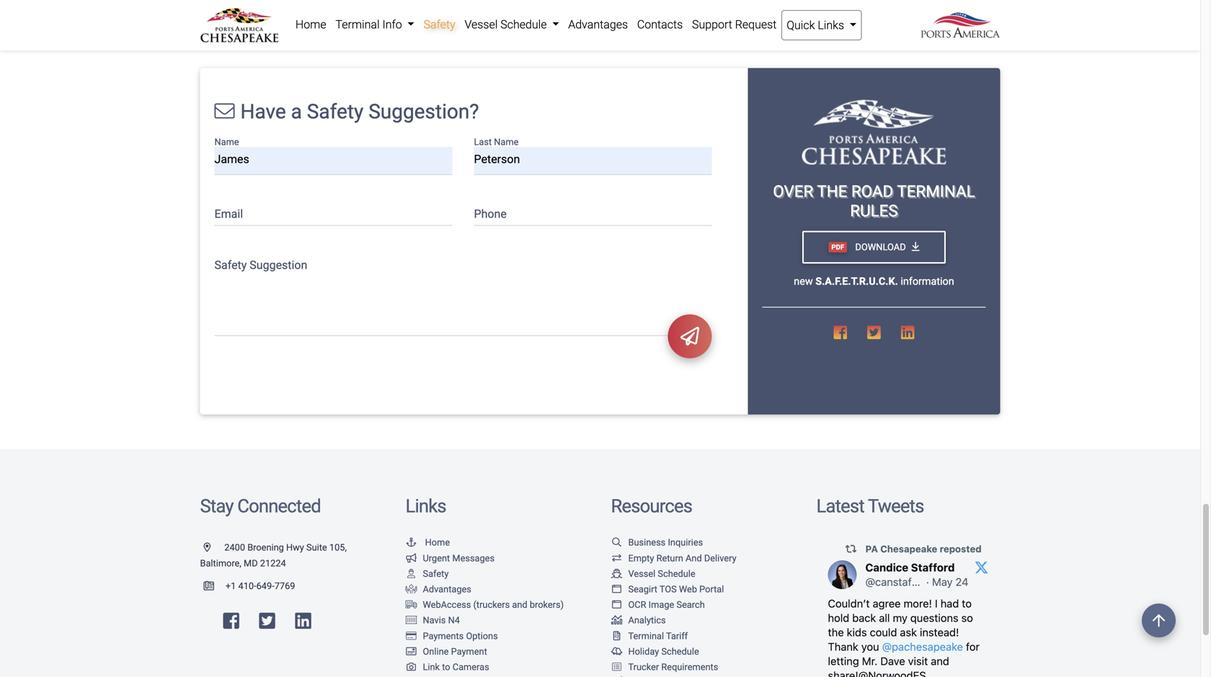 Task type: vqa. For each thing, say whether or not it's contained in the screenshot.
"Quick Links"
yes



Task type: locate. For each thing, give the bounding box(es) containing it.
safety link down urgent
[[406, 569, 449, 580]]

0 horizontal spatial name
[[215, 137, 239, 148]]

support request
[[692, 18, 777, 31]]

0 vertical spatial safety link
[[419, 10, 460, 39]]

1 vertical spatial home link
[[406, 538, 450, 549]]

phone office image
[[204, 582, 226, 591]]

ship image
[[611, 570, 623, 579]]

browser image down ship image
[[611, 585, 623, 594]]

1 vertical spatial links
[[406, 496, 446, 518]]

list alt image
[[611, 663, 623, 672]]

seagirt tos web portal
[[628, 584, 724, 595]]

0 vertical spatial advantages
[[568, 18, 628, 31]]

advantages left contacts
[[568, 18, 628, 31]]

business inquiries
[[628, 538, 703, 549]]

payments options
[[423, 631, 498, 642]]

Last Name text field
[[474, 147, 712, 175]]

safety
[[424, 18, 455, 31], [307, 100, 364, 124], [215, 258, 247, 272], [423, 569, 449, 580]]

advantages link up webaccess
[[406, 584, 472, 595]]

safety right a on the left of page
[[307, 100, 364, 124]]

649-
[[256, 581, 275, 592]]

terminal down analytics
[[628, 631, 664, 642]]

user hard hat image
[[406, 570, 417, 579]]

search
[[677, 600, 705, 611]]

home link up urgent
[[406, 538, 450, 549]]

phone
[[474, 207, 507, 221]]

2400 broening hwy suite 105, baltimore, md 21224 link
[[200, 543, 347, 569]]

2 vertical spatial schedule
[[662, 647, 699, 658]]

vessel
[[465, 18, 498, 31], [628, 569, 656, 580]]

online
[[423, 647, 449, 658]]

1 vertical spatial advantages
[[423, 584, 472, 595]]

Phone text field
[[474, 198, 712, 226]]

terminal for terminal info
[[336, 18, 380, 31]]

urgent messages
[[423, 553, 495, 564]]

truck container image
[[406, 601, 417, 610]]

1 horizontal spatial terminal
[[628, 631, 664, 642]]

advantages up webaccess
[[423, 584, 472, 595]]

1 horizontal spatial vessel
[[628, 569, 656, 580]]

1 vertical spatial home
[[425, 538, 450, 549]]

safety down urgent
[[423, 569, 449, 580]]

browser image
[[611, 585, 623, 594], [611, 601, 623, 610]]

1 vertical spatial terminal
[[628, 631, 664, 642]]

ocr
[[628, 600, 646, 611]]

twitter square image
[[868, 325, 881, 341]]

links up anchor "image"
[[406, 496, 446, 518]]

safety suggestion
[[215, 258, 307, 272]]

0 horizontal spatial links
[[406, 496, 446, 518]]

credit card image
[[406, 632, 417, 641]]

0 vertical spatial terminal
[[336, 18, 380, 31]]

0 horizontal spatial terminal
[[336, 18, 380, 31]]

0 vertical spatial vessel
[[465, 18, 498, 31]]

md
[[244, 558, 258, 569]]

1 horizontal spatial links
[[818, 18, 844, 32]]

support
[[692, 18, 733, 31]]

have
[[240, 100, 286, 124]]

business inquiries link
[[611, 538, 703, 549]]

1 horizontal spatial vessel schedule
[[628, 569, 696, 580]]

new s.a.f.e.t.r.u.c.k. information
[[794, 276, 955, 288]]

baltimore,
[[200, 558, 241, 569]]

camera image
[[406, 663, 417, 672]]

stay connected
[[200, 496, 321, 518]]

0 vertical spatial schedule
[[501, 18, 547, 31]]

1 vertical spatial schedule
[[658, 569, 696, 580]]

home link
[[291, 10, 331, 39], [406, 538, 450, 549]]

ocr image search link
[[611, 600, 705, 611]]

terminal
[[336, 18, 380, 31], [628, 631, 664, 642]]

trucker requirements
[[628, 662, 718, 673]]

0 vertical spatial browser image
[[611, 585, 623, 594]]

terminal left info
[[336, 18, 380, 31]]

email
[[215, 207, 243, 221]]

have a safety suggestion?
[[240, 100, 479, 124]]

2 name from the left
[[494, 137, 519, 148]]

0 vertical spatial vessel schedule
[[465, 18, 550, 31]]

safety link right info
[[419, 10, 460, 39]]

and
[[686, 553, 702, 564]]

contacts
[[637, 18, 683, 31]]

support request link
[[688, 10, 781, 39]]

0 horizontal spatial home
[[296, 18, 326, 31]]

pdf
[[832, 243, 845, 252]]

terminal tariff link
[[611, 631, 688, 642]]

name
[[215, 137, 239, 148], [494, 137, 519, 148]]

link to cameras link
[[406, 662, 489, 673]]

webaccess (truckers and brokers)
[[423, 600, 564, 611]]

facebook square image
[[834, 325, 847, 341]]

7769
[[275, 581, 295, 592]]

seagirt tos web portal link
[[611, 584, 724, 595]]

search image
[[611, 538, 623, 548]]

410-
[[238, 581, 256, 592]]

return
[[657, 553, 683, 564]]

schedule
[[501, 18, 547, 31], [658, 569, 696, 580], [662, 647, 699, 658]]

browser image inside seagirt tos web portal link
[[611, 585, 623, 594]]

browser image up analytics 'image'
[[611, 601, 623, 610]]

1 horizontal spatial vessel schedule link
[[611, 569, 696, 580]]

analytics link
[[611, 616, 666, 626]]

0 horizontal spatial vessel schedule
[[465, 18, 550, 31]]

web
[[679, 584, 697, 595]]

home link for terminal info link
[[291, 10, 331, 39]]

1 vertical spatial vessel schedule
[[628, 569, 696, 580]]

Safety Suggestion text field
[[215, 249, 712, 336]]

0 horizontal spatial advantages link
[[406, 584, 472, 595]]

schedule for the bottom vessel schedule link
[[658, 569, 696, 580]]

trucker requirements link
[[611, 662, 718, 673]]

online payment
[[423, 647, 487, 658]]

vessel schedule link
[[460, 10, 564, 39], [611, 569, 696, 580]]

empty return and delivery
[[628, 553, 737, 564]]

webaccess
[[423, 600, 471, 611]]

1 horizontal spatial home link
[[406, 538, 450, 549]]

advantages link
[[564, 10, 633, 39], [406, 584, 472, 595]]

connected
[[237, 496, 321, 518]]

twitter square image
[[259, 612, 275, 631]]

terminal for terminal tariff
[[628, 631, 664, 642]]

n4
[[448, 616, 460, 626]]

advantages link left contacts
[[564, 10, 633, 39]]

0 vertical spatial home link
[[291, 10, 331, 39]]

terminal info
[[336, 18, 405, 31]]

map marker alt image
[[204, 543, 222, 553]]

2 browser image from the top
[[611, 601, 623, 610]]

links right quick
[[818, 18, 844, 32]]

quick links
[[787, 18, 847, 32]]

0 vertical spatial links
[[818, 18, 844, 32]]

21224
[[260, 558, 286, 569]]

0 vertical spatial vessel schedule link
[[460, 10, 564, 39]]

navis n4 link
[[406, 616, 460, 626]]

urgent
[[423, 553, 450, 564]]

0 vertical spatial home
[[296, 18, 326, 31]]

analytics
[[628, 616, 666, 626]]

home link for urgent messages link
[[406, 538, 450, 549]]

home left terminal info
[[296, 18, 326, 31]]

suggestion?
[[369, 100, 479, 124]]

to
[[442, 662, 450, 673]]

payment
[[451, 647, 487, 658]]

advantages
[[568, 18, 628, 31], [423, 584, 472, 595]]

file invoice image
[[611, 632, 623, 641]]

1 vertical spatial advantages link
[[406, 584, 472, 595]]

(truckers
[[473, 600, 510, 611]]

home link left terminal info
[[291, 10, 331, 39]]

browser image inside ocr image search link
[[611, 601, 623, 610]]

seagirt
[[628, 584, 658, 595]]

seagirt terminal image
[[802, 100, 946, 165]]

cameras
[[453, 662, 489, 673]]

1 horizontal spatial advantages link
[[564, 10, 633, 39]]

1 vertical spatial browser image
[[611, 601, 623, 610]]

1 vertical spatial vessel
[[628, 569, 656, 580]]

contacts link
[[633, 10, 688, 39]]

holiday schedule
[[628, 647, 699, 658]]

+1 410-649-7769 link
[[200, 581, 295, 592]]

1 browser image from the top
[[611, 585, 623, 594]]

bullhorn image
[[406, 554, 417, 563]]

terminal tariff
[[628, 631, 688, 642]]

the
[[817, 182, 848, 201]]

linkedin image
[[901, 325, 915, 341]]

1 horizontal spatial name
[[494, 137, 519, 148]]

1 vertical spatial safety link
[[406, 569, 449, 580]]

Email text field
[[215, 198, 452, 226]]

0 horizontal spatial home link
[[291, 10, 331, 39]]

home up urgent
[[425, 538, 450, 549]]

go to top image
[[1142, 604, 1176, 638]]

request
[[735, 18, 777, 31]]

home
[[296, 18, 326, 31], [425, 538, 450, 549]]

safety right info
[[424, 18, 455, 31]]



Task type: describe. For each thing, give the bounding box(es) containing it.
hwy
[[286, 543, 304, 554]]

quick links link
[[781, 10, 862, 40]]

empty return and delivery link
[[611, 553, 737, 564]]

exchange image
[[611, 554, 623, 563]]

1 name from the left
[[215, 137, 239, 148]]

requirements
[[662, 662, 718, 673]]

urgent messages link
[[406, 553, 495, 564]]

stay
[[200, 496, 233, 518]]

credit card front image
[[406, 647, 417, 657]]

linkedin image
[[295, 612, 311, 631]]

latest
[[817, 496, 864, 518]]

over the road terminal rules
[[773, 182, 975, 221]]

info
[[382, 18, 402, 31]]

ocr image search
[[628, 600, 705, 611]]

online payment link
[[406, 647, 487, 658]]

105,
[[329, 543, 347, 554]]

safety left suggestion in the top left of the page
[[215, 258, 247, 272]]

0 horizontal spatial vessel
[[465, 18, 498, 31]]

0 vertical spatial advantages link
[[564, 10, 633, 39]]

1 horizontal spatial advantages
[[568, 18, 628, 31]]

schedule inside vessel schedule link
[[501, 18, 547, 31]]

suggestion
[[250, 258, 307, 272]]

container storage image
[[406, 616, 417, 626]]

inquiries
[[668, 538, 703, 549]]

resources
[[611, 496, 692, 518]]

link
[[423, 662, 440, 673]]

payments
[[423, 631, 464, 642]]

new
[[794, 276, 813, 288]]

arrow to bottom image
[[912, 242, 920, 252]]

tariff
[[666, 631, 688, 642]]

latest tweets
[[817, 496, 924, 518]]

business
[[628, 538, 666, 549]]

information
[[901, 276, 955, 288]]

1 horizontal spatial home
[[425, 538, 450, 549]]

0 horizontal spatial vessel schedule link
[[460, 10, 564, 39]]

last
[[474, 137, 492, 148]]

quick
[[787, 18, 815, 32]]

download
[[853, 242, 906, 253]]

messages
[[452, 553, 495, 564]]

s.a.f.e.t.r.u.c.k.
[[816, 276, 898, 288]]

facebook square image
[[223, 612, 239, 631]]

a
[[291, 100, 302, 124]]

delivery
[[704, 553, 737, 564]]

tweets
[[868, 496, 924, 518]]

navis n4
[[423, 616, 460, 626]]

rules
[[850, 202, 898, 221]]

terminal info link
[[331, 10, 419, 39]]

webaccess (truckers and brokers) link
[[406, 600, 564, 611]]

safety link for bottom "advantages" link
[[406, 569, 449, 580]]

terminal
[[897, 182, 975, 201]]

anchor image
[[406, 538, 417, 548]]

broening
[[247, 543, 284, 554]]

options
[[466, 631, 498, 642]]

+1
[[226, 581, 236, 592]]

browser image for ocr
[[611, 601, 623, 610]]

payments options link
[[406, 631, 498, 642]]

and
[[512, 600, 528, 611]]

schedule for holiday schedule link
[[662, 647, 699, 658]]

bells image
[[611, 647, 623, 657]]

Name text field
[[215, 147, 452, 175]]

holiday schedule link
[[611, 647, 699, 658]]

0 horizontal spatial advantages
[[423, 584, 472, 595]]

holiday
[[628, 647, 659, 658]]

navis
[[423, 616, 446, 626]]

image
[[649, 600, 674, 611]]

hand receiving image
[[406, 585, 417, 594]]

over
[[773, 182, 814, 201]]

+1 410-649-7769
[[226, 581, 295, 592]]

road
[[852, 182, 894, 201]]

1 vertical spatial vessel schedule link
[[611, 569, 696, 580]]

trucker
[[628, 662, 659, 673]]

2400
[[224, 543, 245, 554]]

brokers)
[[530, 600, 564, 611]]

2400 broening hwy suite 105, baltimore, md 21224
[[200, 543, 347, 569]]

vessel schedule inside vessel schedule link
[[465, 18, 550, 31]]

empty
[[628, 553, 654, 564]]

last name
[[474, 137, 519, 148]]

safety link for the leftmost vessel schedule link
[[419, 10, 460, 39]]

tos
[[660, 584, 677, 595]]

analytics image
[[611, 616, 623, 626]]

browser image for seagirt
[[611, 585, 623, 594]]



